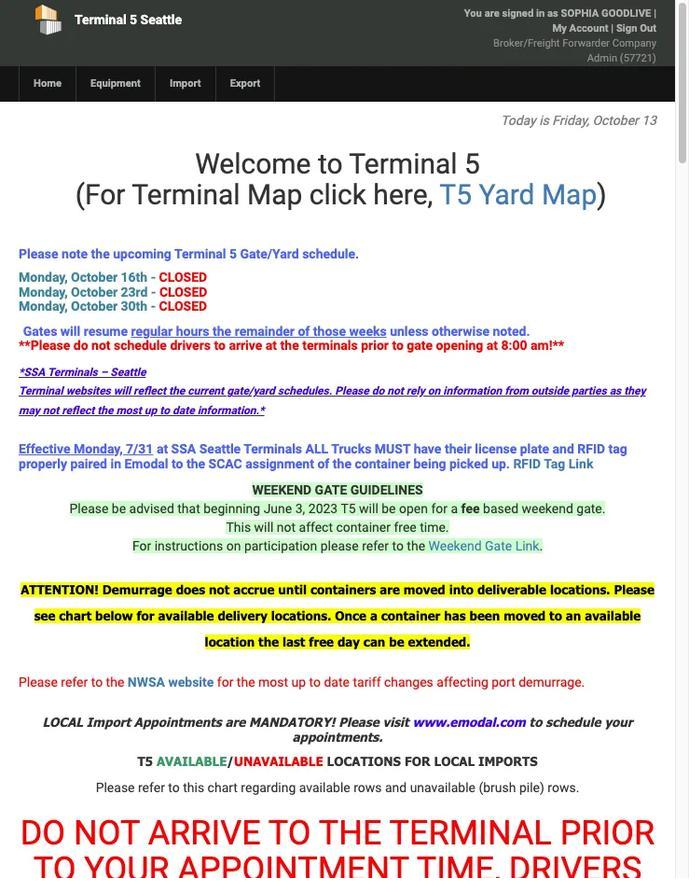 Task type: vqa. For each thing, say whether or not it's contained in the screenshot.
Forgot password? Log in at the bottom of page
no



Task type: locate. For each thing, give the bounding box(es) containing it.
| up out
[[654, 7, 657, 20]]

ssa
[[171, 442, 196, 457]]

1 horizontal spatial terminals
[[244, 442, 302, 457]]

link right tag
[[569, 456, 594, 471]]

import down nwsa
[[87, 715, 131, 730]]

t5 inside weekend gate guidelines please be advised that beginning june 3, 2023 t5 will be open for a fee based weekend gate. this will not affect container free time. for instructions on participation please refer to the weekend gate link .
[[341, 501, 356, 516]]

appointments.
[[293, 730, 383, 745]]

www.emodal.com link
[[413, 715, 526, 730]]

map up gate/yard
[[247, 178, 303, 211]]

1 horizontal spatial a
[[451, 501, 458, 516]]

0 horizontal spatial 5
[[130, 12, 137, 27]]

pile)
[[520, 780, 545, 795]]

open
[[400, 501, 428, 516]]

0 horizontal spatial link
[[516, 539, 540, 553]]

to down demurrage. at right bottom
[[530, 715, 543, 730]]

not inside gates will resume regular hours the remainder of those weeks unless otherwise noted. **please do not schedule drivers to arrive at the terminals prior to gate opening at 8:00 am!**
[[92, 338, 111, 353]]

1 horizontal spatial are
[[380, 582, 400, 597]]

terminals up weekend
[[244, 442, 302, 457]]

a right once
[[370, 609, 378, 623]]

0 horizontal spatial terminals
[[48, 366, 98, 379]]

this
[[183, 780, 205, 795]]

the left last
[[259, 635, 279, 650]]

0 vertical spatial are
[[485, 7, 500, 20]]

do right **please
[[74, 338, 88, 353]]

1 horizontal spatial and
[[553, 442, 575, 457]]

0 vertical spatial of
[[298, 323, 310, 338]]

0 vertical spatial t5
[[440, 178, 472, 211]]

0 horizontal spatial as
[[548, 7, 559, 20]]

be inside attention! demurrage does not accrue until containers are moved into deliverable locations. please see chart below for available delivery locations. once a container has been moved to an available location the last free day can be extended.
[[390, 635, 405, 650]]

to down open on the bottom of the page
[[392, 539, 404, 553]]

(for
[[75, 178, 126, 211]]

please inside attention! demurrage does not accrue until containers are moved into deliverable locations. please see chart below for available delivery locations. once a container has been moved to an available location the last free day can be extended.
[[615, 582, 655, 597]]

based
[[484, 501, 519, 516]]

0 horizontal spatial in
[[111, 456, 121, 471]]

1 horizontal spatial locations.
[[551, 582, 611, 597]]

be left advised
[[112, 501, 126, 516]]

0 horizontal spatial most
[[116, 404, 142, 417]]

1 horizontal spatial at
[[266, 338, 277, 353]]

for right website
[[217, 675, 234, 690]]

terminals up websites
[[48, 366, 98, 379]]

of inside at ssa seattle terminals all trucks must have their license plate and rfid tag properly paired in emodal to the scac assignment of the container being picked up.
[[318, 456, 330, 471]]

1 horizontal spatial of
[[318, 456, 330, 471]]

as up my
[[548, 7, 559, 20]]

goodlive
[[602, 7, 652, 20]]

seattle right ssa in the left bottom of the page
[[200, 442, 241, 457]]

2 horizontal spatial for
[[432, 501, 448, 516]]

refer
[[362, 539, 389, 553], [61, 675, 88, 690], [138, 780, 165, 795]]

1 horizontal spatial most
[[259, 675, 289, 690]]

are up /
[[225, 715, 246, 730]]

am!**
[[531, 338, 565, 353]]

0 vertical spatial free
[[394, 520, 417, 535]]

at
[[266, 338, 277, 353], [487, 338, 499, 353], [157, 442, 168, 457]]

be right can
[[390, 635, 405, 650]]

do inside *ssa terminals – seattle terminal websites will reflect the current gate/yard schedules. please do not rely on information from outside parties as they may not reflect the most up to date information.*
[[372, 385, 385, 398]]

- right 23rd
[[151, 284, 156, 299]]

0 horizontal spatial do
[[74, 338, 88, 353]]

0 horizontal spatial rfid
[[514, 456, 542, 471]]

the down location on the left bottom of the page
[[237, 675, 255, 690]]

0 vertical spatial 5
[[130, 12, 137, 27]]

your
[[84, 851, 170, 878]]

1 horizontal spatial as
[[610, 385, 622, 398]]

the down time.
[[407, 539, 426, 553]]

are right containers at bottom
[[380, 582, 400, 597]]

schedule
[[114, 338, 167, 353], [546, 715, 602, 730]]

hours
[[176, 323, 210, 338]]

up up 'mandatory!'
[[292, 675, 306, 690]]

local
[[42, 715, 83, 730], [435, 754, 475, 769]]

free
[[394, 520, 417, 535], [309, 635, 334, 650]]

1 map from the left
[[247, 178, 303, 211]]

t5 left the yard
[[440, 178, 472, 211]]

to
[[269, 814, 311, 853], [33, 851, 76, 878]]

to up emodal
[[160, 404, 170, 417]]

1 vertical spatial chart
[[208, 780, 238, 795]]

here,
[[374, 178, 434, 211]]

refer right 'please'
[[362, 539, 389, 553]]

0 horizontal spatial locations.
[[271, 609, 332, 623]]

not
[[74, 814, 140, 853]]

rfid inside at ssa seattle terminals all trucks must have their license plate and rfid tag properly paired in emodal to the scac assignment of the container being picked up.
[[578, 442, 606, 457]]

1 horizontal spatial rfid
[[578, 442, 606, 457]]

(57721)
[[621, 52, 657, 64]]

to left an
[[550, 609, 563, 623]]

1 vertical spatial t5
[[341, 501, 356, 516]]

most up 7/31
[[116, 404, 142, 417]]

prior
[[361, 338, 389, 353]]

once
[[335, 609, 367, 623]]

delivery
[[218, 609, 268, 623]]

1 vertical spatial 5
[[465, 147, 481, 180]]

moved down deliverable
[[504, 609, 546, 623]]

until
[[278, 582, 307, 597]]

|
[[654, 7, 657, 20], [612, 22, 614, 35]]

locations
[[327, 754, 401, 769]]

will right gates
[[60, 323, 81, 338]]

date down current
[[173, 404, 195, 417]]

chart down attention!
[[59, 609, 92, 623]]

free down open on the bottom of the page
[[394, 520, 417, 535]]

- right 16th
[[151, 270, 156, 285]]

2 vertical spatial refer
[[138, 780, 165, 795]]

| left sign
[[612, 22, 614, 35]]

5 right here,
[[465, 147, 481, 180]]

tag
[[544, 456, 566, 471]]

1 vertical spatial refer
[[61, 675, 88, 690]]

2 vertical spatial for
[[217, 675, 234, 690]]

1 horizontal spatial on
[[428, 385, 441, 398]]

30th
[[121, 299, 148, 314]]

to schedule your appointments.
[[293, 715, 633, 745]]

0 vertical spatial seattle
[[141, 12, 182, 27]]

0 horizontal spatial free
[[309, 635, 334, 650]]

2 map from the left
[[542, 178, 598, 211]]

rows.
[[548, 780, 580, 795]]

t5 inside 'welcome to terminal 5 (for terminal map click here, t5 yard map )'
[[440, 178, 472, 211]]

for inside attention! demurrage does not accrue until containers are moved into deliverable locations. please see chart below for available delivery locations. once a container has been moved to an available location the last free day can be extended.
[[137, 609, 155, 623]]

container up 'please'
[[336, 520, 391, 535]]

the inside weekend gate guidelines please be advised that beginning june 3, 2023 t5 will be open for a fee based weekend gate. this will not affect container free time. for instructions on participation please refer to the weekend gate link .
[[407, 539, 426, 553]]

link right "gate"
[[516, 539, 540, 553]]

1 vertical spatial moved
[[504, 609, 546, 623]]

chart down /
[[208, 780, 238, 795]]

of inside gates will resume regular hours the remainder of those weeks unless otherwise noted. **please do not schedule drivers to arrive at the terminals prior to gate opening at 8:00 am!**
[[298, 323, 310, 338]]

do left rely at the top of the page
[[372, 385, 385, 398]]

last
[[283, 635, 306, 650]]

0 vertical spatial chart
[[59, 609, 92, 623]]

1 vertical spatial a
[[370, 609, 378, 623]]

will inside *ssa terminals – seattle terminal websites will reflect the current gate/yard schedules. please do not rely on information from outside parties as they may not reflect the most up to date information.*
[[114, 385, 131, 398]]

1 horizontal spatial up
[[292, 675, 306, 690]]

2 horizontal spatial t5
[[440, 178, 472, 211]]

for down demurrage
[[137, 609, 155, 623]]

on down this at the left bottom of the page
[[227, 539, 241, 553]]

monday,
[[19, 270, 68, 285], [19, 284, 68, 299], [19, 299, 68, 314], [74, 442, 123, 457]]

0 horizontal spatial local
[[42, 715, 83, 730]]

and
[[553, 442, 575, 457], [385, 780, 407, 795]]

gate.
[[577, 501, 606, 516]]

locations. up last
[[271, 609, 332, 623]]

0 vertical spatial a
[[451, 501, 458, 516]]

at left 8:00
[[487, 338, 499, 353]]

as left they on the top of page
[[610, 385, 622, 398]]

t5 left available
[[138, 754, 153, 769]]

0 horizontal spatial of
[[298, 323, 310, 338]]

refer left nwsa
[[61, 675, 88, 690]]

at left ssa in the left bottom of the page
[[157, 442, 168, 457]]

on right rely at the top of the page
[[428, 385, 441, 398]]

0 vertical spatial do
[[74, 338, 88, 353]]

3 closed from the top
[[159, 299, 207, 314]]

1 vertical spatial on
[[227, 539, 241, 553]]

0 horizontal spatial reflect
[[62, 404, 94, 417]]

out
[[641, 22, 657, 35]]

opening
[[436, 338, 484, 353]]

date left tariff
[[324, 675, 350, 690]]

please inside *ssa terminals – seattle terminal websites will reflect the current gate/yard schedules. please do not rely on information from outside parties as they may not reflect the most up to date information.*
[[335, 385, 369, 398]]

please inside please note the upcoming terminal 5 gate/yard schedule. monday, october 16th - closed monday, october 23rd - closed monday, october 30th - closed
[[19, 246, 58, 261]]

to inside weekend gate guidelines please be advised that beginning june 3, 2023 t5 will be open for a fee based weekend gate. this will not affect container free time. for instructions on participation please refer to the weekend gate link .
[[392, 539, 404, 553]]

sign
[[617, 22, 638, 35]]

of left those at the top of page
[[298, 323, 310, 338]]

0 vertical spatial date
[[173, 404, 195, 417]]

resume
[[84, 323, 128, 338]]

for inside weekend gate guidelines please be advised that beginning june 3, 2023 t5 will be open for a fee based weekend gate. this will not affect container free time. for instructions on participation please refer to the weekend gate link .
[[432, 501, 448, 516]]

0 vertical spatial schedule
[[114, 338, 167, 353]]

chart
[[59, 609, 92, 623], [208, 780, 238, 795]]

5 inside please note the upcoming terminal 5 gate/yard schedule. monday, october 16th - closed monday, october 23rd - closed monday, october 30th - closed
[[230, 246, 237, 261]]

1 vertical spatial of
[[318, 456, 330, 471]]

the
[[319, 814, 382, 853]]

0 vertical spatial import
[[170, 77, 201, 90]]

into
[[450, 582, 474, 597]]

0 horizontal spatial a
[[370, 609, 378, 623]]

0 horizontal spatial t5
[[138, 754, 153, 769]]

0 vertical spatial terminals
[[48, 366, 98, 379]]

0 vertical spatial for
[[432, 501, 448, 516]]

www.emodal.com
[[413, 715, 526, 730]]

most inside *ssa terminals – seattle terminal websites will reflect the current gate/yard schedules. please do not rely on information from outside parties as they may not reflect the most up to date information.*
[[116, 404, 142, 417]]

1 horizontal spatial to
[[269, 814, 311, 853]]

advised
[[129, 501, 174, 516]]

are inside attention! demurrage does not accrue until containers are moved into deliverable locations. please see chart below for available delivery locations. once a container has been moved to an available location the last free day can be extended.
[[380, 582, 400, 597]]

0 horizontal spatial and
[[385, 780, 407, 795]]

5 left gate/yard
[[230, 246, 237, 261]]

the left the terminals at the top of page
[[281, 338, 299, 353]]

and right rows
[[385, 780, 407, 795]]

2 closed from the top
[[160, 284, 208, 299]]

0 vertical spatial on
[[428, 385, 441, 398]]

a left "fee"
[[451, 501, 458, 516]]

reflect down websites
[[62, 404, 94, 417]]

free inside attention! demurrage does not accrue until containers are moved into deliverable locations. please see chart below for available delivery locations. once a container has been moved to an available location the last free day can be extended.
[[309, 635, 334, 650]]

will
[[60, 323, 81, 338], [114, 385, 131, 398], [359, 501, 379, 516], [254, 520, 274, 535]]

0 vertical spatial moved
[[404, 582, 446, 597]]

will down guidelines
[[359, 501, 379, 516]]

of up gate at the bottom
[[318, 456, 330, 471]]

1 vertical spatial are
[[380, 582, 400, 597]]

1 horizontal spatial local
[[435, 754, 475, 769]]

weekend gate link link
[[429, 539, 540, 553]]

welcome
[[195, 147, 311, 180]]

yard
[[479, 178, 535, 211]]

not right does
[[209, 582, 230, 597]]

gate/yard
[[240, 246, 299, 261]]

information.*
[[198, 404, 265, 417]]

june
[[264, 501, 292, 516]]

to right emodal
[[172, 456, 183, 471]]

schedule down 30th
[[114, 338, 167, 353]]

at right "arrive"
[[266, 338, 277, 353]]

in right signed
[[537, 7, 545, 20]]

terminals
[[303, 338, 358, 353]]

rfid right up.
[[514, 456, 542, 471]]

rfid left tag on the bottom right
[[578, 442, 606, 457]]

1 horizontal spatial free
[[394, 520, 417, 535]]

export link
[[215, 66, 275, 102]]

2 vertical spatial container
[[382, 609, 441, 623]]

reflect
[[134, 385, 166, 398], [62, 404, 94, 417]]

are right the you at the top of the page
[[485, 7, 500, 20]]

will inside gates will resume regular hours the remainder of those weeks unless otherwise noted. **please do not schedule drivers to arrive at the terminals prior to gate opening at 8:00 am!**
[[60, 323, 81, 338]]

moved left into
[[404, 582, 446, 597]]

t5
[[440, 178, 472, 211], [341, 501, 356, 516], [138, 754, 153, 769]]

schedule inside to schedule your appointments.
[[546, 715, 602, 730]]

1 vertical spatial seattle
[[110, 366, 146, 379]]

an
[[566, 609, 582, 623]]

rows
[[354, 780, 382, 795]]

a inside attention! demurrage does not accrue until containers are moved into deliverable locations. please see chart below for available delivery locations. once a container has been moved to an available location the last free day can be extended.
[[370, 609, 378, 623]]

1 horizontal spatial do
[[372, 385, 385, 398]]

map right the yard
[[542, 178, 598, 211]]

container inside at ssa seattle terminals all trucks must have their license plate and rfid tag properly paired in emodal to the scac assignment of the container being picked up.
[[355, 456, 411, 471]]

in right paired
[[111, 456, 121, 471]]

seattle inside at ssa seattle terminals all trucks must have their license plate and rfid tag properly paired in emodal to the scac assignment of the container being picked up.
[[200, 442, 241, 457]]

will right websites
[[114, 385, 131, 398]]

and right plate
[[553, 442, 575, 457]]

t5 right 2023
[[341, 501, 356, 516]]

available down the t5 available / unavailable locations for local imports
[[299, 780, 351, 795]]

1 horizontal spatial in
[[537, 7, 545, 20]]

for up time.
[[432, 501, 448, 516]]

1 vertical spatial |
[[612, 22, 614, 35]]

not up – on the top of the page
[[92, 338, 111, 353]]

5 up equipment
[[130, 12, 137, 27]]

1 horizontal spatial refer
[[138, 780, 165, 795]]

locations. up an
[[551, 582, 611, 597]]

import left export link
[[170, 77, 201, 90]]

2 horizontal spatial are
[[485, 7, 500, 20]]

today
[[501, 113, 536, 128]]

0 vertical spatial most
[[116, 404, 142, 417]]

refer for please refer to this chart regarding available rows and unavailable (brush pile) rows.
[[138, 780, 165, 795]]

0 horizontal spatial |
[[612, 22, 614, 35]]

1 vertical spatial for
[[137, 609, 155, 623]]

1 vertical spatial date
[[324, 675, 350, 690]]

0 vertical spatial container
[[355, 456, 411, 471]]

available right an
[[585, 609, 641, 623]]

container up extended.
[[382, 609, 441, 623]]

to left this
[[168, 780, 180, 795]]

to left your
[[33, 851, 76, 878]]

not inside attention! demurrage does not accrue until containers are moved into deliverable locations. please see chart below for available delivery locations. once a container has been moved to an available location the last free day can be extended.
[[209, 582, 230, 597]]

they
[[625, 385, 646, 398]]

1 horizontal spatial t5
[[341, 501, 356, 516]]

otherwise
[[432, 323, 490, 338]]

seattle up import link
[[141, 12, 182, 27]]

as
[[548, 7, 559, 20], [610, 385, 622, 398]]

regarding
[[241, 780, 296, 795]]

0 horizontal spatial map
[[247, 178, 303, 211]]

visit
[[383, 715, 409, 730]]

0 vertical spatial link
[[569, 456, 594, 471]]

nwsa website link
[[128, 675, 214, 690]]

at inside at ssa seattle terminals all trucks must have their license plate and rfid tag properly paired in emodal to the scac assignment of the container being picked up.
[[157, 442, 168, 457]]

unless
[[390, 323, 429, 338]]

terminal inside please note the upcoming terminal 5 gate/yard schedule. monday, october 16th - closed monday, october 23rd - closed monday, october 30th - closed
[[174, 246, 226, 261]]

2 vertical spatial t5
[[138, 754, 153, 769]]

2023
[[309, 501, 338, 516]]

5 inside 'welcome to terminal 5 (for terminal map click here, t5 yard map )'
[[465, 147, 481, 180]]

free inside weekend gate guidelines please be advised that beginning june 3, 2023 t5 will be open for a fee based weekend gate. this will not affect container free time. for instructions on participation please refer to the weekend gate link .
[[394, 520, 417, 535]]

0 horizontal spatial are
[[225, 715, 246, 730]]

available down does
[[158, 609, 214, 623]]

1 horizontal spatial available
[[299, 780, 351, 795]]

1 vertical spatial in
[[111, 456, 121, 471]]

paired
[[70, 456, 107, 471]]

container up guidelines
[[355, 456, 411, 471]]

terminals
[[48, 366, 98, 379], [244, 442, 302, 457]]

weekend
[[429, 539, 482, 553]]

2 horizontal spatial 5
[[465, 147, 481, 180]]

not
[[92, 338, 111, 353], [388, 385, 404, 398], [43, 404, 59, 417], [277, 520, 296, 535], [209, 582, 230, 597]]

1 closed from the top
[[159, 270, 207, 285]]

to right welcome
[[318, 147, 343, 180]]

date
[[173, 404, 195, 417], [324, 675, 350, 690]]

reflect left current
[[134, 385, 166, 398]]

to inside at ssa seattle terminals all trucks must have their license plate and rfid tag properly paired in emodal to the scac assignment of the container being picked up.
[[172, 456, 183, 471]]

0 horizontal spatial to
[[33, 851, 76, 878]]

not up participation
[[277, 520, 296, 535]]

1 vertical spatial container
[[336, 520, 391, 535]]

to inside to schedule your appointments.
[[530, 715, 543, 730]]

refer left this
[[138, 780, 165, 795]]

0 horizontal spatial for
[[137, 609, 155, 623]]

1 vertical spatial as
[[610, 385, 622, 398]]

0 horizontal spatial moved
[[404, 582, 446, 597]]

0 vertical spatial in
[[537, 7, 545, 20]]



Task type: describe. For each thing, give the bounding box(es) containing it.
deliverable
[[478, 582, 547, 597]]

my
[[553, 22, 567, 35]]

the left nwsa
[[106, 675, 124, 690]]

the inside please note the upcoming terminal 5 gate/yard schedule. monday, october 16th - closed monday, october 23rd - closed monday, october 30th - closed
[[91, 246, 110, 261]]

chart inside attention! demurrage does not accrue until containers are moved into deliverable locations. please see chart below for available delivery locations. once a container has been moved to an available location the last free day can be extended.
[[59, 609, 92, 623]]

0 vertical spatial locations.
[[551, 582, 611, 597]]

can
[[364, 635, 386, 650]]

to inside 'welcome to terminal 5 (for terminal map click here, t5 yard map )'
[[318, 147, 343, 180]]

2 - from the top
[[151, 284, 156, 299]]

weekend
[[522, 501, 574, 516]]

1 vertical spatial local
[[435, 754, 475, 769]]

weekend
[[252, 483, 312, 497]]

may
[[19, 404, 40, 417]]

the right hours
[[213, 323, 232, 338]]

please note the upcoming terminal 5 gate/yard schedule. monday, october 16th - closed monday, october 23rd - closed monday, october 30th - closed
[[19, 246, 360, 314]]

have
[[414, 442, 442, 457]]

terminals inside *ssa terminals – seattle terminal websites will reflect the current gate/yard schedules. please do not rely on information from outside parties as they may not reflect the most up to date information.*
[[48, 366, 98, 379]]

drivers
[[170, 338, 211, 353]]

affect
[[299, 520, 333, 535]]

as inside you are signed in as sophia goodlive | my account | sign out broker/freight forwarder company admin (57721)
[[548, 7, 559, 20]]

not inside weekend gate guidelines please be advised that beginning june 3, 2023 t5 will be open for a fee based weekend gate. this will not affect container free time. for instructions on participation please refer to the weekend gate link .
[[277, 520, 296, 535]]

scac
[[209, 456, 242, 471]]

2 horizontal spatial at
[[487, 338, 499, 353]]

tariff
[[353, 675, 381, 690]]

import link
[[155, 66, 215, 102]]

rfid tag link
[[514, 456, 597, 471]]

effective
[[19, 442, 70, 457]]

time.
[[420, 520, 449, 535]]

today is friday, october 13
[[501, 113, 657, 128]]

for
[[132, 539, 151, 553]]

my account link
[[553, 22, 609, 35]]

local import appointments are mandatory! please visit
[[42, 715, 413, 730]]

0 horizontal spatial available
[[158, 609, 214, 623]]

3 - from the top
[[151, 299, 156, 314]]

terminal
[[390, 814, 552, 853]]

be down guidelines
[[382, 501, 396, 516]]

and inside at ssa seattle terminals all trucks must have their license plate and rfid tag properly paired in emodal to the scac assignment of the container being picked up.
[[553, 442, 575, 457]]

–
[[101, 366, 108, 379]]

please
[[321, 539, 359, 553]]

refer for please refer to the nwsa website for the most up to date tariff changes affecting port demurrage.
[[61, 675, 88, 690]]

1 vertical spatial locations.
[[271, 609, 332, 623]]

link inside weekend gate guidelines please be advised that beginning june 3, 2023 t5 will be open for a fee based weekend gate. this will not affect container free time. for instructions on participation please refer to the weekend gate link .
[[516, 539, 540, 553]]

t5 available / unavailable locations for local imports
[[138, 754, 538, 769]]

plate
[[521, 442, 550, 457]]

do not arrive to the terminal prior to your appointment time, driver
[[20, 814, 655, 878]]

containers
[[311, 582, 376, 597]]

do inside gates will resume regular hours the remainder of those weeks unless otherwise noted. **please do not schedule drivers to arrive at the terminals prior to gate opening at 8:00 am!**
[[74, 338, 88, 353]]

container inside attention! demurrage does not accrue until containers are moved into deliverable locations. please see chart below for available delivery locations. once a container has been moved to an available location the last free day can be extended.
[[382, 609, 441, 623]]

gate
[[485, 539, 513, 553]]

1 horizontal spatial link
[[569, 456, 594, 471]]

as inside *ssa terminals – seattle terminal websites will reflect the current gate/yard schedules. please do not rely on information from outside parties as they may not reflect the most up to date information.*
[[610, 385, 622, 398]]

broker/freight
[[494, 37, 561, 49]]

1 vertical spatial import
[[87, 715, 131, 730]]

are inside you are signed in as sophia goodlive | my account | sign out broker/freight forwarder company admin (57721)
[[485, 7, 500, 20]]

please inside weekend gate guidelines please be advised that beginning june 3, 2023 t5 will be open for a fee based weekend gate. this will not affect container free time. for instructions on participation please refer to the weekend gate link .
[[70, 501, 109, 516]]

you
[[465, 7, 482, 20]]

affecting
[[437, 675, 489, 690]]

seattle inside *ssa terminals – seattle terminal websites will reflect the current gate/yard schedules. please do not rely on information from outside parties as they may not reflect the most up to date information.*
[[110, 366, 146, 379]]

terminals inside at ssa seattle terminals all trucks must have their license plate and rfid tag properly paired in emodal to the scac assignment of the container being picked up.
[[244, 442, 302, 457]]

not left rely at the top of the page
[[388, 385, 404, 398]]

emodal
[[125, 456, 168, 471]]

rely
[[407, 385, 425, 398]]

/
[[227, 754, 234, 769]]

october left 23rd
[[71, 284, 118, 299]]

sign out link
[[617, 22, 657, 35]]

this
[[226, 520, 251, 535]]

terminal 5 seattle link
[[19, 0, 268, 39]]

0 vertical spatial reflect
[[134, 385, 166, 398]]

license
[[475, 442, 517, 457]]

admin
[[588, 52, 618, 64]]

october down note
[[71, 270, 118, 285]]

accrue
[[234, 582, 275, 597]]

to left gate
[[392, 338, 404, 353]]

demurrage
[[102, 582, 172, 597]]

changes
[[385, 675, 434, 690]]

mandatory!
[[249, 715, 335, 730]]

to left nwsa
[[91, 675, 103, 690]]

*ssa
[[19, 366, 45, 379]]

to inside *ssa terminals – seattle terminal websites will reflect the current gate/yard schedules. please do not rely on information from outside parties as they may not reflect the most up to date information.*
[[160, 404, 170, 417]]

imports
[[479, 754, 538, 769]]

the inside attention! demurrage does not accrue until containers are moved into deliverable locations. please see chart below for available delivery locations. once a container has been moved to an available location the last free day can be extended.
[[259, 635, 279, 650]]

properly
[[19, 456, 67, 471]]

the left "scac"
[[187, 456, 205, 471]]

the up gate at the bottom
[[333, 456, 352, 471]]

parties
[[572, 385, 607, 398]]

gate/yard
[[227, 385, 275, 398]]

october left 13 at the top
[[593, 113, 639, 128]]

weekend gate guidelines please be advised that beginning june 3, 2023 t5 will be open for a fee based weekend gate. this will not affect container free time. for instructions on participation please refer to the weekend gate link .
[[70, 483, 606, 553]]

1 vertical spatial reflect
[[62, 404, 94, 417]]

in inside you are signed in as sophia goodlive | my account | sign out broker/freight forwarder company admin (57721)
[[537, 7, 545, 20]]

terminal inside *ssa terminals – seattle terminal websites will reflect the current gate/yard schedules. please do not rely on information from outside parties as they may not reflect the most up to date information.*
[[19, 385, 63, 398]]

)
[[598, 178, 607, 211]]

october up resume
[[71, 299, 118, 314]]

0 vertical spatial |
[[654, 7, 657, 20]]

below
[[95, 609, 133, 623]]

**please
[[19, 338, 70, 353]]

*ssa terminals – seattle terminal websites will reflect the current gate/yard schedules. please do not rely on information from outside parties as they may not reflect the most up to date information.*
[[19, 366, 646, 417]]

day
[[338, 635, 360, 650]]

16th
[[121, 270, 148, 285]]

unavailable
[[410, 780, 476, 795]]

guidelines
[[351, 483, 423, 497]]

signed
[[503, 7, 534, 20]]

on inside *ssa terminals – seattle terminal websites will reflect the current gate/yard schedules. please do not rely on information from outside parties as they may not reflect the most up to date information.*
[[428, 385, 441, 398]]

2 horizontal spatial available
[[585, 609, 641, 623]]

upcoming
[[113, 246, 172, 261]]

friday,
[[553, 113, 590, 128]]

1 horizontal spatial date
[[324, 675, 350, 690]]

1 vertical spatial most
[[259, 675, 289, 690]]

in inside at ssa seattle terminals all trucks must have their license plate and rfid tag properly paired in emodal to the scac assignment of the container being picked up.
[[111, 456, 121, 471]]

refer inside weekend gate guidelines please be advised that beginning june 3, 2023 t5 will be open for a fee based weekend gate. this will not affect container free time. for instructions on participation please refer to the weekend gate link .
[[362, 539, 389, 553]]

see
[[34, 609, 55, 623]]

a inside weekend gate guidelines please be advised that beginning june 3, 2023 t5 will be open for a fee based weekend gate. this will not affect container free time. for instructions on participation please refer to the weekend gate link .
[[451, 501, 458, 516]]

gate
[[407, 338, 433, 353]]

seattle for terminal
[[141, 12, 182, 27]]

fee
[[462, 501, 480, 516]]

for
[[405, 754, 431, 769]]

5 inside terminal 5 seattle link
[[130, 12, 137, 27]]

please refer to the nwsa website for the most up to date tariff changes affecting port demurrage.
[[19, 675, 586, 690]]

1 - from the top
[[151, 270, 156, 285]]

been
[[470, 609, 501, 623]]

at ssa seattle terminals all trucks must have their license plate and rfid tag properly paired in emodal to the scac assignment of the container being picked up.
[[19, 442, 628, 471]]

demurrage.
[[519, 675, 586, 690]]

the left current
[[169, 385, 185, 398]]

you are signed in as sophia goodlive | my account | sign out broker/freight forwarder company admin (57721)
[[465, 7, 657, 64]]

to inside attention! demurrage does not accrue until containers are moved into deliverable locations. please see chart below for available delivery locations. once a container has been moved to an available location the last free day can be extended.
[[550, 609, 563, 623]]

date inside *ssa terminals – seattle terminal websites will reflect the current gate/yard schedules. please do not rely on information from outside parties as they may not reflect the most up to date information.*
[[173, 404, 195, 417]]

on inside weekend gate guidelines please be advised that beginning june 3, 2023 t5 will be open for a fee based weekend gate. this will not affect container free time. for instructions on participation please refer to the weekend gate link .
[[227, 539, 241, 553]]

seattle for at
[[200, 442, 241, 457]]

equipment link
[[76, 66, 155, 102]]

to up 'mandatory!'
[[310, 675, 321, 690]]

up inside *ssa terminals – seattle terminal websites will reflect the current gate/yard schedules. please do not rely on information from outside parties as they may not reflect the most up to date information.*
[[145, 404, 157, 417]]

available
[[157, 754, 227, 769]]

23rd
[[121, 284, 148, 299]]

gates will resume regular hours the remainder of those weeks unless otherwise noted. **please do not schedule drivers to arrive at the terminals prior to gate opening at 8:00 am!**
[[19, 323, 565, 353]]

home link
[[19, 66, 76, 102]]

outside
[[532, 385, 569, 398]]

1 horizontal spatial chart
[[208, 780, 238, 795]]

.
[[540, 539, 543, 553]]

effective monday, 7/31
[[19, 442, 153, 457]]

schedule inside gates will resume regular hours the remainder of those weeks unless otherwise noted. **please do not schedule drivers to arrive at the terminals prior to gate opening at 8:00 am!**
[[114, 338, 167, 353]]

current
[[188, 385, 224, 398]]

container inside weekend gate guidelines please be advised that beginning june 3, 2023 t5 will be open for a fee based weekend gate. this will not affect container free time. for instructions on participation please refer to the weekend gate link .
[[336, 520, 391, 535]]

websites
[[66, 385, 111, 398]]

does
[[176, 582, 205, 597]]

up.
[[492, 456, 511, 471]]

your
[[605, 715, 633, 730]]

attention! demurrage does not accrue until containers are moved into deliverable locations. please see chart below for available delivery locations. once a container has been moved to an available location the last free day can be extended.
[[21, 582, 655, 650]]

will down june
[[254, 520, 274, 535]]

gate
[[315, 483, 348, 497]]

not right may
[[43, 404, 59, 417]]

1 horizontal spatial import
[[170, 77, 201, 90]]

to left "arrive"
[[214, 338, 226, 353]]

0 vertical spatial local
[[42, 715, 83, 730]]

the down websites
[[97, 404, 113, 417]]

assignment
[[246, 456, 315, 471]]

noted.
[[493, 323, 531, 338]]



